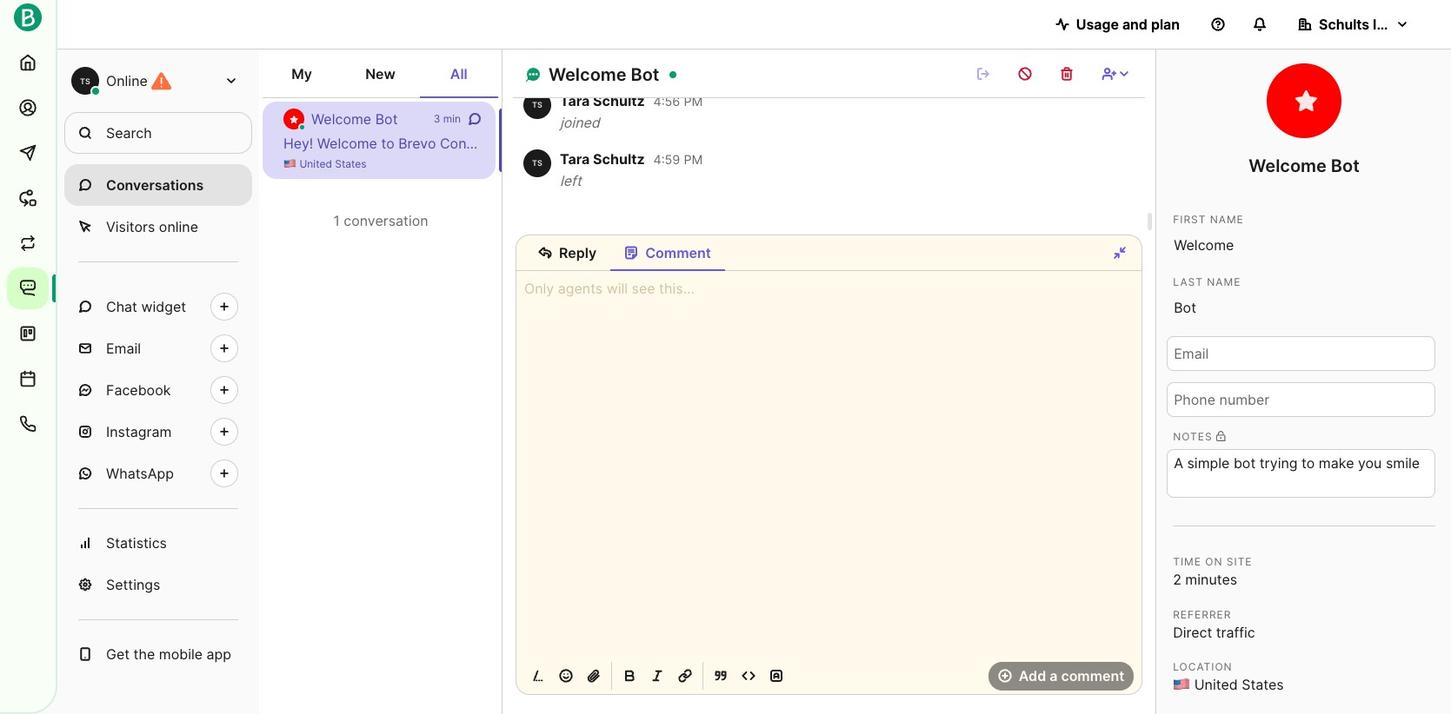 Task type: vqa. For each thing, say whether or not it's contained in the screenshot.
Email email field
yes



Task type: locate. For each thing, give the bounding box(es) containing it.
to right free
[[1021, 135, 1035, 152]]

2 vertical spatial bot
[[1331, 156, 1360, 176]]

2 horizontal spatial to
[[1021, 135, 1035, 152]]

ts down this
[[532, 158, 542, 168]]

0 vertical spatial tara
[[560, 92, 590, 109]]

1 schultz from the top
[[593, 92, 645, 109]]

states up 1
[[335, 157, 367, 170]]

conversations.
[[440, 135, 538, 152]]

instagram link
[[64, 411, 252, 453]]

ts
[[80, 76, 90, 86], [532, 100, 542, 110], [532, 158, 542, 168]]

bot down 'widget,'
[[1331, 156, 1360, 176]]

1 vertical spatial name
[[1207, 276, 1241, 289]]

1 horizontal spatial the
[[1126, 135, 1147, 152]]

last name
[[1173, 276, 1241, 289]]

2 horizontal spatial the
[[1272, 135, 1293, 152]]

usage and plan button
[[1041, 7, 1194, 42]]

inc
[[1373, 16, 1393, 33]]

name
[[1210, 213, 1244, 226], [1207, 276, 1241, 289]]

0 vertical spatial schultz
[[593, 92, 645, 109]]

0 horizontal spatial bot
[[375, 110, 398, 128]]

tara up left
[[560, 150, 590, 168]]

the left the next
[[1126, 135, 1147, 152]]

statistics link
[[64, 523, 252, 564]]

P͏hone number telephone field
[[1167, 382, 1435, 417]]

the right get
[[133, 646, 155, 663]]

1 horizontal spatial states
[[1242, 677, 1284, 694]]

welcome right hey!
[[317, 135, 377, 152]]

step?
[[1184, 135, 1220, 152]]

min
[[443, 112, 461, 125]]

comment button
[[610, 236, 725, 270]]

free
[[991, 135, 1017, 152]]

bot up 4:56
[[631, 64, 659, 85]]

0 vertical spatial united
[[299, 157, 332, 170]]

pm right 4:59
[[684, 152, 703, 167]]

2 vertical spatial ts
[[532, 158, 542, 168]]

2
[[1173, 571, 1181, 588]]

1 vertical spatial bot
[[375, 110, 398, 128]]

schults inc button
[[1284, 7, 1423, 42]]

0 vertical spatial name
[[1210, 213, 1244, 226]]

our
[[864, 135, 886, 152]]

2 vertical spatial welcome bot
[[1249, 156, 1360, 176]]

feel
[[963, 135, 987, 152]]

0 vertical spatial bot
[[631, 64, 659, 85]]

2 horizontal spatial bot
[[1331, 156, 1360, 176]]

first
[[1173, 213, 1206, 226]]

pm
[[684, 94, 703, 108], [684, 152, 703, 167]]

visitors
[[106, 218, 155, 236]]

welcome
[[549, 64, 627, 85], [311, 110, 371, 128], [317, 135, 377, 152], [1249, 156, 1327, 176]]

get
[[106, 646, 130, 663]]

on
[[1205, 555, 1223, 568]]

widget,
[[1330, 135, 1379, 152]]

0 vertical spatial states
[[335, 157, 367, 170]]

ts up this
[[532, 100, 542, 110]]

site
[[1227, 555, 1252, 568]]

conversation
[[651, 135, 735, 152], [344, 212, 428, 230]]

notes
[[1173, 430, 1212, 443]]

reply.
[[1039, 135, 1074, 152]]

1 tara from the top
[[560, 92, 590, 109]]

0 horizontal spatial united
[[299, 157, 332, 170]]

1 horizontal spatial to
[[739, 135, 753, 152]]

Start typing to join text field
[[516, 278, 1142, 657]]

schultz inside tara schultz 4:59 pm left
[[593, 150, 645, 168]]

tara inside tara schultz 4:59 pm left
[[560, 150, 590, 168]]

to
[[381, 135, 394, 152], [739, 135, 753, 152], [1021, 135, 1035, 152]]

0 horizontal spatial conversation
[[344, 212, 428, 230]]

2 horizontal spatial welcome bot
[[1249, 156, 1360, 176]]

welcome bot down chat at the right top
[[1249, 156, 1360, 176]]

1 vertical spatial 🇺🇸
[[1173, 677, 1190, 694]]

united down location at bottom
[[1194, 677, 1238, 694]]

pm right 4:56
[[684, 94, 703, 108]]

statistics
[[106, 535, 167, 552]]

to left brevo
[[381, 135, 394, 152]]

tara up joined
[[560, 92, 590, 109]]

3
[[434, 112, 440, 125]]

2 pm from the top
[[684, 152, 703, 167]]

to left let
[[739, 135, 753, 152]]

🇺🇸 inside location 🇺🇸 united states
[[1173, 677, 1190, 694]]

schultz
[[593, 92, 645, 109], [593, 150, 645, 168]]

left
[[560, 172, 581, 190]]

schultz inside tara schultz 4:56 pm joined
[[593, 92, 645, 109]]

welcome bot
[[549, 64, 659, 85], [311, 110, 398, 128], [1249, 156, 1360, 176]]

1 vertical spatial united
[[1194, 677, 1238, 694]]

1 to from the left
[[381, 135, 394, 152]]

1 vertical spatial tara
[[560, 150, 590, 168]]

0 horizontal spatial welcome bot
[[311, 110, 398, 128]]

pm inside tara schultz 4:56 pm joined
[[684, 94, 703, 108]]

the left chat at the right top
[[1272, 135, 1293, 152]]

2 schultz from the top
[[593, 150, 645, 168]]

0 horizontal spatial 🇺🇸
[[283, 157, 296, 170]]

united
[[299, 157, 332, 170], [1194, 677, 1238, 694]]

facebook up instagram
[[106, 382, 171, 399]]

conversation down 4:56
[[651, 135, 735, 152]]

hey!
[[283, 135, 313, 152]]

name for last name
[[1207, 276, 1241, 289]]

united inside location 🇺🇸 united states
[[1194, 677, 1238, 694]]

1 vertical spatial states
[[1242, 677, 1284, 694]]

1 horizontal spatial facebook
[[1383, 135, 1447, 152]]

1 vertical spatial pm
[[684, 152, 703, 167]]

1 vertical spatial ts
[[532, 100, 542, 110]]

welcome bot down new link
[[311, 110, 398, 128]]

schultz up sample
[[593, 92, 645, 109]]

schultz for left
[[593, 150, 645, 168]]

usage
[[1076, 16, 1119, 33]]

0 vertical spatial facebook
[[1383, 135, 1447, 152]]

0 horizontal spatial facebook
[[106, 382, 171, 399]]

chat
[[106, 298, 137, 316]]

only visible to agents image
[[1216, 432, 1225, 442]]

instagram
[[106, 423, 172, 441]]

name for first name
[[1210, 213, 1244, 226]]

0 vertical spatial 🇺🇸
[[283, 157, 296, 170]]

name right last
[[1207, 276, 1241, 289]]

united down hey!
[[299, 157, 332, 170]]

0 vertical spatial pm
[[684, 94, 703, 108]]

1 horizontal spatial welcome bot
[[549, 64, 659, 85]]

reply button
[[524, 236, 610, 270]]

schultz right is at top left
[[593, 150, 645, 168]]

🇺🇸 down hey!
[[283, 157, 296, 170]]

time
[[1173, 555, 1201, 568]]

states inside hey! welcome to brevo conversations. this is a sample conversation to let you discover our interface – feel free to reply.  what's the next step? enable the chat widget, facebook  🇺🇸 united states
[[335, 157, 367, 170]]

ts left online
[[80, 76, 90, 86]]

1 horizontal spatial conversation
[[651, 135, 735, 152]]

discover
[[805, 135, 860, 152]]

🇺🇸
[[283, 157, 296, 170], [1173, 677, 1190, 694]]

pm inside tara schultz 4:59 pm left
[[684, 152, 703, 167]]

facebook
[[1383, 135, 1447, 152], [106, 382, 171, 399]]

pm for left
[[684, 152, 703, 167]]

name right first
[[1210, 213, 1244, 226]]

🇺🇸 down location at bottom
[[1173, 677, 1190, 694]]

tara for left
[[560, 150, 590, 168]]

3 to from the left
[[1021, 135, 1035, 152]]

states
[[335, 157, 367, 170], [1242, 677, 1284, 694]]

bot
[[631, 64, 659, 85], [375, 110, 398, 128], [1331, 156, 1360, 176]]

0 horizontal spatial to
[[381, 135, 394, 152]]

search link
[[64, 112, 252, 154]]

facebook right 'widget,'
[[1383, 135, 1447, 152]]

0 vertical spatial ts
[[80, 76, 90, 86]]

0 vertical spatial conversation
[[651, 135, 735, 152]]

2 tara from the top
[[560, 150, 590, 168]]

tara inside tara schultz 4:56 pm joined
[[560, 92, 590, 109]]

search
[[106, 124, 152, 142]]

sample
[[600, 135, 647, 152]]

1 vertical spatial conversation
[[344, 212, 428, 230]]

ts for left
[[532, 158, 542, 168]]

1 pm from the top
[[684, 94, 703, 108]]

conversation right 1
[[344, 212, 428, 230]]

email link
[[64, 328, 252, 369]]

welcome bot up tara schultz 4:56 pm joined
[[549, 64, 659, 85]]

facebook link
[[64, 369, 252, 411]]

a
[[588, 135, 596, 152]]

0 horizontal spatial states
[[335, 157, 367, 170]]

states down traffic
[[1242, 677, 1284, 694]]

welcome up hey!
[[311, 110, 371, 128]]

1 vertical spatial schultz
[[593, 150, 645, 168]]

Last name field
[[1167, 291, 1435, 325]]

all
[[450, 65, 468, 83]]

1 horizontal spatial united
[[1194, 677, 1238, 694]]

1 horizontal spatial 🇺🇸
[[1173, 677, 1190, 694]]

bot down new link
[[375, 110, 398, 128]]



Task type: describe. For each thing, give the bounding box(es) containing it.
tara for joined
[[560, 92, 590, 109]]

visitors online
[[106, 218, 198, 236]]

tara schultz 4:59 pm left
[[560, 150, 703, 190]]

get the mobile app link
[[64, 634, 252, 676]]

conversations link
[[64, 164, 252, 206]]

new
[[365, 65, 395, 83]]

online
[[159, 218, 198, 236]]

4:59
[[653, 152, 680, 167]]

1 horizontal spatial bot
[[631, 64, 659, 85]]

this
[[542, 135, 570, 152]]

schultz for joined
[[593, 92, 645, 109]]

conversation inside hey! welcome to brevo conversations. this is a sample conversation to let you discover our interface – feel free to reply.  what's the next step? enable the chat widget, facebook  🇺🇸 united states
[[651, 135, 735, 152]]

schults
[[1319, 16, 1369, 33]]

chat widget
[[106, 298, 186, 316]]

interface
[[890, 135, 948, 152]]

welcome up joined
[[549, 64, 627, 85]]

0 vertical spatial welcome bot
[[549, 64, 659, 85]]

email
[[106, 340, 141, 357]]

pm for joined
[[684, 94, 703, 108]]

chat
[[1297, 135, 1326, 152]]

my
[[292, 65, 312, 83]]

brevo
[[398, 135, 436, 152]]

whatsapp link
[[64, 453, 252, 495]]

tara schultz 4:56 pm joined
[[560, 92, 703, 131]]

location
[[1173, 661, 1232, 674]]

1 vertical spatial facebook
[[106, 382, 171, 399]]

get the mobile app
[[106, 646, 231, 663]]

is
[[573, 135, 584, 152]]

online
[[106, 72, 148, 90]]

states inside location 🇺🇸 united states
[[1242, 677, 1284, 694]]

Email email field
[[1167, 336, 1435, 371]]

referrer
[[1173, 608, 1231, 621]]

last
[[1173, 276, 1203, 289]]

ts for joined
[[532, 100, 542, 110]]

whatsapp
[[106, 465, 174, 483]]

chat widget link
[[64, 286, 252, 328]]

conversations
[[106, 176, 204, 194]]

facebook inside hey! welcome to brevo conversations. this is a sample conversation to let you discover our interface – feel free to reply.  what's the next step? enable the chat widget, facebook  🇺🇸 united states
[[1383, 135, 1447, 152]]

joined
[[560, 114, 600, 131]]

1 vertical spatial welcome bot
[[311, 110, 398, 128]]

app
[[207, 646, 231, 663]]

3 min
[[434, 112, 461, 125]]

widget
[[141, 298, 186, 316]]

comment
[[645, 244, 711, 262]]

my link
[[263, 57, 341, 98]]

1 conversation
[[333, 212, 428, 230]]

you
[[777, 135, 801, 152]]

hey! welcome to brevo conversations. this is a sample conversation to let you discover our interface – feel free to reply.  what's the next step? enable the chat widget, facebook  🇺🇸 united states
[[283, 135, 1451, 170]]

🇺🇸 inside hey! welcome to brevo conversations. this is a sample conversation to let you discover our interface – feel free to reply.  what's the next step? enable the chat widget, facebook  🇺🇸 united states
[[283, 157, 296, 170]]

4:56
[[653, 94, 680, 108]]

new link
[[341, 57, 420, 98]]

reply
[[559, 244, 597, 262]]

mobile
[[159, 646, 203, 663]]

settings link
[[64, 564, 252, 606]]

settings
[[106, 576, 160, 594]]

referrer direct traffic
[[1173, 608, 1255, 641]]

and
[[1122, 16, 1148, 33]]

First name field
[[1167, 228, 1435, 263]]

schults inc
[[1319, 16, 1393, 33]]

1
[[333, 212, 340, 230]]

location 🇺🇸 united states
[[1173, 661, 1284, 694]]

plan
[[1151, 16, 1180, 33]]

Notes text field
[[1167, 449, 1435, 498]]

traffic
[[1216, 624, 1255, 641]]

time on site 2 minutes
[[1173, 555, 1252, 588]]

direct
[[1173, 624, 1212, 641]]

2 to from the left
[[739, 135, 753, 152]]

first name
[[1173, 213, 1244, 226]]

welcome inside hey! welcome to brevo conversations. this is a sample conversation to let you discover our interface – feel free to reply.  what's the next step? enable the chat widget, facebook  🇺🇸 united states
[[317, 135, 377, 152]]

enable
[[1224, 135, 1268, 152]]

minutes
[[1185, 571, 1237, 588]]

next
[[1151, 135, 1180, 152]]

–
[[952, 135, 959, 152]]

all link
[[420, 57, 498, 98]]

0 horizontal spatial the
[[133, 646, 155, 663]]

welcome down chat at the right top
[[1249, 156, 1327, 176]]

united inside hey! welcome to brevo conversations. this is a sample conversation to let you discover our interface – feel free to reply.  what's the next step? enable the chat widget, facebook  🇺🇸 united states
[[299, 157, 332, 170]]

let
[[756, 135, 773, 152]]

what's
[[1078, 135, 1122, 152]]

usage and plan
[[1076, 16, 1180, 33]]

visitors online link
[[64, 206, 252, 248]]



